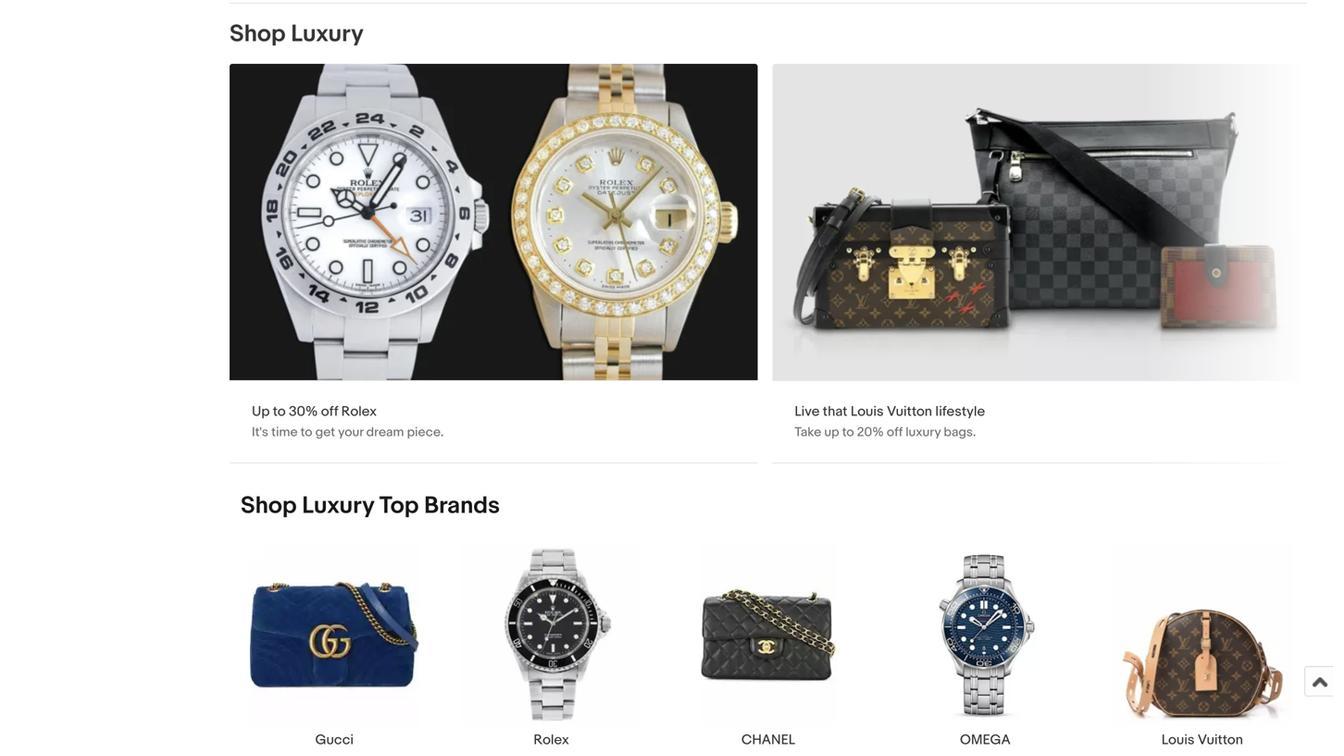 Task type: vqa. For each thing, say whether or not it's contained in the screenshot.
Luxury
yes



Task type: locate. For each thing, give the bounding box(es) containing it.
louis inside live that louis vuitton lifestyle take up to 20% off luxury bags.
[[851, 404, 884, 421]]

0 horizontal spatial to
[[273, 404, 286, 421]]

louis
[[851, 404, 884, 421], [1162, 732, 1195, 749]]

2 horizontal spatial to
[[842, 425, 854, 441]]

vuitton
[[887, 404, 932, 421], [1198, 732, 1243, 749]]

off up 'get'
[[321, 404, 338, 421]]

omega link
[[877, 544, 1094, 749]]

1 vertical spatial luxury
[[302, 492, 374, 521]]

1 horizontal spatial louis
[[1162, 732, 1195, 749]]

to inside live that louis vuitton lifestyle take up to 20% off luxury bags.
[[842, 425, 854, 441]]

shop
[[230, 20, 286, 49], [241, 492, 297, 521]]

louis vuitton link
[[1094, 544, 1311, 749]]

vuitton inside live that louis vuitton lifestyle take up to 20% off luxury bags.
[[887, 404, 932, 421]]

off right 20%
[[887, 425, 903, 441]]

1 vertical spatial louis
[[1162, 732, 1195, 749]]

1 horizontal spatial off
[[887, 425, 903, 441]]

rolex link
[[443, 544, 660, 749]]

0 horizontal spatial rolex
[[341, 404, 377, 421]]

top
[[379, 492, 419, 521]]

your
[[338, 425, 363, 441]]

0 horizontal spatial louis
[[851, 404, 884, 421]]

brands
[[424, 492, 500, 521]]

1 vertical spatial shop
[[241, 492, 297, 521]]

up
[[824, 425, 839, 441]]

0 horizontal spatial off
[[321, 404, 338, 421]]

0 vertical spatial off
[[321, 404, 338, 421]]

0 vertical spatial shop
[[230, 20, 286, 49]]

1 horizontal spatial vuitton
[[1198, 732, 1243, 749]]

shop luxury top brands
[[241, 492, 500, 521]]

piece.
[[407, 425, 444, 441]]

1 vertical spatial off
[[887, 425, 903, 441]]

off
[[321, 404, 338, 421], [887, 425, 903, 441]]

luxury for shop luxury
[[291, 20, 364, 49]]

0 vertical spatial vuitton
[[887, 404, 932, 421]]

that
[[823, 404, 848, 421]]

list containing gucci
[[219, 544, 1318, 753]]

1 horizontal spatial rolex
[[534, 732, 569, 749]]

0 vertical spatial luxury
[[291, 20, 364, 49]]

off inside up to 30% off rolex it's time to get your dream piece.
[[321, 404, 338, 421]]

None text field
[[230, 0, 1307, 3], [230, 64, 758, 463], [230, 0, 1307, 3], [230, 64, 758, 463]]

to
[[273, 404, 286, 421], [301, 425, 312, 441], [842, 425, 854, 441]]

it's
[[252, 425, 268, 441]]

None text field
[[773, 64, 1301, 463]]

0 vertical spatial louis
[[851, 404, 884, 421]]

gucci
[[315, 732, 354, 749]]

1 vertical spatial vuitton
[[1198, 732, 1243, 749]]

0 vertical spatial rolex
[[341, 404, 377, 421]]

1 horizontal spatial to
[[301, 425, 312, 441]]

luxury
[[291, 20, 364, 49], [302, 492, 374, 521]]

20%
[[857, 425, 884, 441]]

rolex
[[341, 404, 377, 421], [534, 732, 569, 749]]

1 vertical spatial rolex
[[534, 732, 569, 749]]

off inside live that louis vuitton lifestyle take up to 20% off luxury bags.
[[887, 425, 903, 441]]

0 horizontal spatial vuitton
[[887, 404, 932, 421]]

shop for shop luxury top brands
[[241, 492, 297, 521]]

luxury for shop luxury top brands
[[302, 492, 374, 521]]

lifestyle
[[935, 404, 985, 421]]

list
[[219, 544, 1318, 753]]



Task type: describe. For each thing, give the bounding box(es) containing it.
time
[[271, 425, 298, 441]]

bags.
[[944, 425, 976, 441]]

to for up
[[301, 425, 312, 441]]

up to 30% off rolex it's time to get your dream piece.
[[252, 404, 444, 441]]

chanel
[[742, 732, 795, 749]]

none text field containing live that louis vuitton lifestyle
[[773, 64, 1301, 463]]

shop luxury
[[230, 20, 364, 49]]

to for live
[[842, 425, 854, 441]]

dream
[[366, 425, 404, 441]]

chanel link
[[660, 544, 877, 749]]

louis vuitton
[[1162, 732, 1243, 749]]

30%
[[289, 404, 318, 421]]

louis inside list
[[1162, 732, 1195, 749]]

rolex inside up to 30% off rolex it's time to get your dream piece.
[[341, 404, 377, 421]]

live
[[795, 404, 820, 421]]

rolex inside list
[[534, 732, 569, 749]]

get
[[315, 425, 335, 441]]

luxury
[[906, 425, 941, 441]]

take
[[795, 425, 821, 441]]

live that louis vuitton lifestyle take up to 20% off luxury bags.
[[795, 404, 985, 441]]

omega
[[960, 732, 1011, 749]]

up
[[252, 404, 270, 421]]

shop for shop luxury
[[230, 20, 286, 49]]

gucci link
[[226, 544, 443, 749]]



